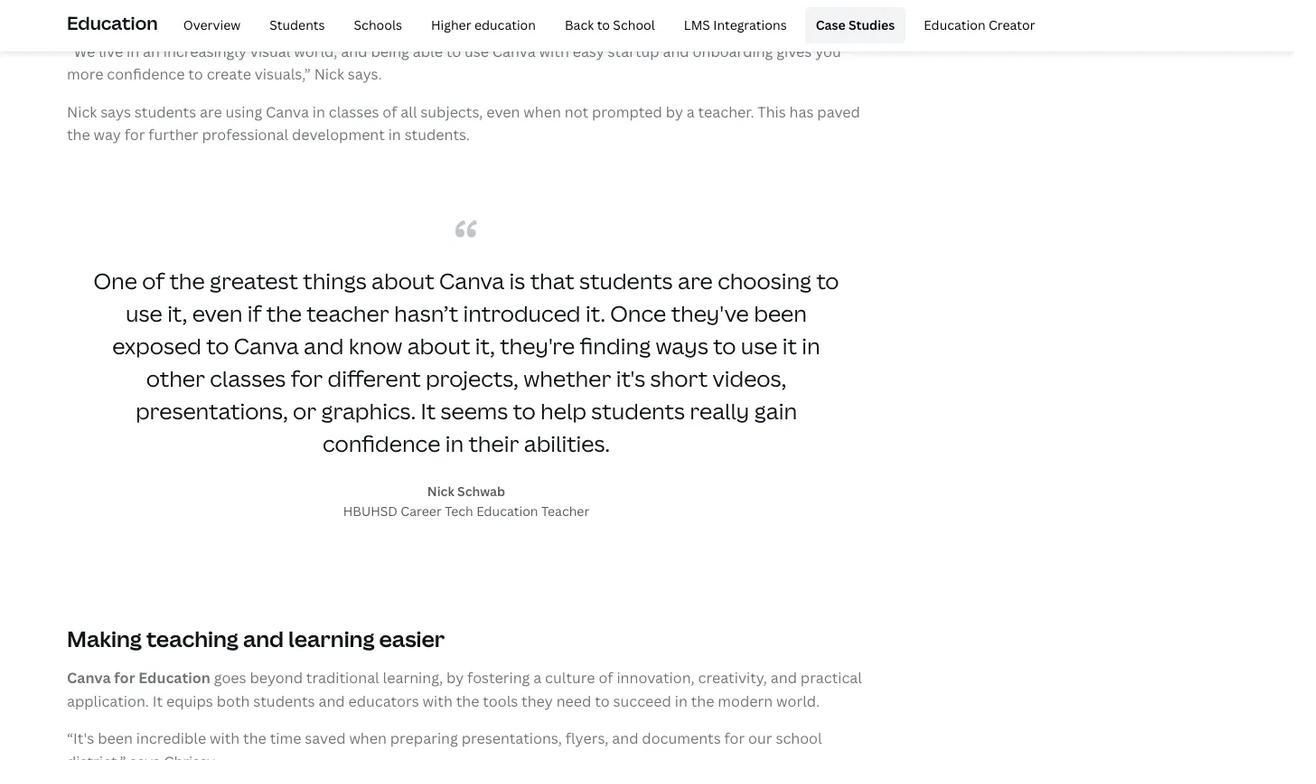 Task type: describe. For each thing, give the bounding box(es) containing it.
canva down if
[[234, 331, 299, 361]]

able
[[413, 41, 443, 61]]

visuals.
[[179, 4, 230, 24]]

things
[[303, 266, 367, 296]]

learning,
[[383, 668, 443, 688]]

and down traditional
[[319, 691, 345, 711]]

removes
[[338, 0, 398, 0]]

a inside nick says students are using canva in classes of all subjects, even when not prompted by a teacher. this has paved the way for further professional development in students.
[[687, 102, 695, 122]]

create inside in today's visually-driven world, canva removes barriers and provides an accessible platform for students to create stunning visuals. nick has noticed the creative confidence boost canva gives students.
[[67, 4, 111, 24]]

students inside nick says students are using canva in classes of all subjects, even when not prompted by a teacher. this has paved the way for further professional development in students.
[[135, 102, 196, 122]]

in down seems
[[445, 429, 464, 458]]

easy
[[573, 41, 605, 61]]

finding
[[580, 331, 651, 361]]

of for application.
[[599, 668, 613, 688]]

create inside the "we live in an increasingly visual world, and being able to use canva with easy startup and onboarding gives you more confidence to create visuals," nick says.
[[207, 64, 251, 84]]

one
[[94, 266, 137, 296]]

canva inside nick says students are using canva in classes of all subjects, even when not prompted by a teacher. this has paved the way for further professional development in students.
[[266, 102, 309, 122]]

teacher
[[307, 298, 389, 328]]

presentations, inside one of the greatest things about canva is that students are choosing to use it, even if the teacher hasn't introduced it. once they've been exposed to canva and know about it, they're finding ways to use it in other classes for different projects, whether it's short videos, presentations, or graphics. it seems to help students really gain confidence in their abilities.
[[136, 396, 288, 426]]

goes
[[214, 668, 246, 688]]

increasingly
[[163, 41, 247, 61]]

by inside goes beyond traditional learning, by fostering a culture of innovation, creativity, and practical application. it equips both students and educators with the tools they need to succeed in the modern world.
[[447, 668, 464, 688]]

goes beyond traditional learning, by fostering a culture of innovation, creativity, and practical application. it equips both students and educators with the tools they need to succeed in the modern world.
[[67, 668, 862, 711]]

back to school
[[565, 16, 655, 33]]

gives inside the "we live in an increasingly visual world, and being able to use canva with easy startup and onboarding gives you more confidence to create visuals," nick says.
[[777, 41, 812, 61]]

noticed
[[295, 4, 348, 24]]

students up once
[[580, 266, 673, 296]]

educators
[[349, 691, 419, 711]]

for up 'application.'
[[114, 668, 135, 688]]

schools
[[354, 16, 402, 33]]

professional
[[202, 125, 288, 145]]

to right back
[[597, 16, 610, 33]]

being
[[371, 41, 409, 61]]

paved
[[818, 102, 861, 122]]

that
[[530, 266, 575, 296]]

not
[[565, 102, 589, 122]]

flyers,
[[566, 729, 609, 749]]

if
[[248, 298, 262, 328]]

they
[[522, 691, 553, 711]]

of for not
[[383, 102, 397, 122]]

case studies link
[[805, 7, 906, 43]]

need
[[557, 691, 592, 711]]

you
[[816, 41, 841, 61]]

the down creativity,
[[691, 691, 715, 711]]

confidence inside the "we live in an increasingly visual world, and being able to use canva with easy startup and onboarding gives you more confidence to create visuals," nick says.
[[107, 64, 185, 84]]

with inside "it's been incredible with the time saved when preparing presentations, flyers, and documents for our school district," says chrissy.
[[210, 729, 240, 749]]

choosing
[[718, 266, 812, 296]]

been inside "it's been incredible with the time saved when preparing presentations, flyers, and documents for our school district," says chrissy.
[[98, 729, 133, 749]]

back
[[565, 16, 594, 33]]

their
[[469, 429, 519, 458]]

in today's visually-driven world, canva removes barriers and provides an accessible platform for students to create stunning visuals. nick has noticed the creative confidence boost canva gives students.
[[67, 0, 820, 24]]

education down 'today's'
[[67, 11, 158, 35]]

platform
[[651, 0, 712, 0]]

once
[[611, 298, 667, 328]]

modern
[[718, 691, 773, 711]]

innovation,
[[617, 668, 695, 688]]

and up beyond
[[243, 624, 284, 654]]

lms integrations
[[684, 16, 787, 33]]

nick inside the "we live in an increasingly visual world, and being able to use canva with easy startup and onboarding gives you more confidence to create visuals," nick says.
[[314, 64, 344, 84]]

canva inside the "we live in an increasingly visual world, and being able to use canva with easy startup and onboarding gives you more confidence to create visuals," nick says.
[[493, 41, 536, 61]]

teaching
[[146, 624, 239, 654]]

nick schwab hbuhsd career tech education teacher
[[343, 483, 590, 520]]

canva down accessible
[[564, 4, 607, 24]]

one of the greatest things about canva is that students are choosing to use it, even if the teacher hasn't introduced it. once they've been exposed to canva and know about it, they're finding ways to use it in other classes for different projects, whether it's short videos, presentations, or graphics. it seems to help students really gain confidence in their abilities.
[[94, 266, 839, 458]]

students. for gives
[[650, 4, 715, 24]]

education up equips
[[139, 668, 211, 688]]

district,"
[[67, 752, 126, 760]]

for inside one of the greatest things about canva is that students are choosing to use it, even if the teacher hasn't introduced it. once they've been exposed to canva and know about it, they're finding ways to use it in other classes for different projects, whether it's short videos, presentations, or graphics. it seems to help students really gain confidence in their abilities.
[[291, 363, 323, 393]]

practical
[[801, 668, 862, 688]]

students
[[270, 16, 325, 33]]

the inside in today's visually-driven world, canva removes barriers and provides an accessible platform for students to create stunning visuals. nick has noticed the creative confidence boost canva gives students.
[[352, 4, 375, 24]]

to left help
[[513, 396, 536, 426]]

education creator link
[[913, 7, 1047, 43]]

boost
[[520, 4, 561, 24]]

canva for education
[[67, 668, 211, 688]]

schools link
[[343, 7, 413, 43]]

overview
[[183, 16, 241, 33]]

equips
[[166, 691, 213, 711]]

making
[[67, 624, 142, 654]]

visuals,"
[[255, 64, 311, 84]]

studies
[[849, 16, 895, 33]]

a inside goes beyond traditional learning, by fostering a culture of innovation, creativity, and practical application. it equips both students and educators with the tools they need to succeed in the modern world.
[[534, 668, 542, 688]]

greatest
[[210, 266, 298, 296]]

career
[[401, 503, 442, 520]]

incredible
[[136, 729, 206, 749]]

canva up noticed
[[291, 0, 334, 0]]

2 horizontal spatial use
[[741, 331, 778, 361]]

creativity,
[[698, 668, 768, 688]]

says inside nick says students are using canva in classes of all subjects, even when not prompted by a teacher. this has paved the way for further professional development in students.
[[100, 102, 131, 122]]

abilities.
[[524, 429, 610, 458]]

confidence inside in today's visually-driven world, canva removes barriers and provides an accessible platform for students to create stunning visuals. nick has noticed the creative confidence boost canva gives students.
[[439, 4, 517, 24]]

students link
[[259, 7, 336, 43]]

and up 'world.'
[[771, 668, 797, 688]]

is
[[509, 266, 526, 296]]

higher
[[431, 16, 472, 33]]

provides
[[490, 0, 551, 0]]

case studies
[[816, 16, 895, 33]]

driven
[[196, 0, 241, 0]]

to down increasingly
[[188, 64, 203, 84]]

by inside nick says students are using canva in classes of all subjects, even when not prompted by a teacher. this has paved the way for further professional development in students.
[[666, 102, 683, 122]]

way
[[94, 125, 121, 145]]

the inside nick says students are using canva in classes of all subjects, even when not prompted by a teacher. this has paved the way for further professional development in students.
[[67, 125, 90, 145]]

they've
[[671, 298, 749, 328]]

are inside one of the greatest things about canva is that students are choosing to use it, even if the teacher hasn't introduced it. once they've been exposed to canva and know about it, they're finding ways to use it in other classes for different projects, whether it's short videos, presentations, or graphics. it seems to help students really gain confidence in their abilities.
[[678, 266, 713, 296]]

says inside "it's been incredible with the time saved when preparing presentations, flyers, and documents for our school district," says chrissy.
[[130, 752, 160, 760]]

really
[[690, 396, 750, 426]]

further
[[148, 125, 198, 145]]

with inside goes beyond traditional learning, by fostering a culture of innovation, creativity, and practical application. it equips both students and educators with the tools they need to succeed in the modern world.
[[423, 691, 453, 711]]

all
[[401, 102, 417, 122]]

it.
[[586, 298, 606, 328]]

fostering
[[467, 668, 530, 688]]

barriers
[[401, 0, 456, 0]]

help
[[541, 396, 587, 426]]

know
[[349, 331, 403, 361]]

the right if
[[266, 298, 302, 328]]

nick inside in today's visually-driven world, canva removes barriers and provides an accessible platform for students to create stunning visuals. nick has noticed the creative confidence boost canva gives students.
[[234, 4, 264, 24]]

tech
[[445, 503, 474, 520]]



Task type: vqa. For each thing, say whether or not it's contained in the screenshot.
Has in Nick says students are using Canva in classes of all subjects, even when not prompted by a teacher. This has paved the way for further professional development in students.
yes



Task type: locate. For each thing, give the bounding box(es) containing it.
1 vertical spatial a
[[534, 668, 542, 688]]

confidence
[[439, 4, 517, 24], [107, 64, 185, 84], [323, 429, 441, 458]]

0 vertical spatial world,
[[244, 0, 288, 0]]

0 vertical spatial by
[[666, 102, 683, 122]]

a up they
[[534, 668, 542, 688]]

0 horizontal spatial even
[[192, 298, 243, 328]]

says.
[[348, 64, 382, 84]]

1 horizontal spatial classes
[[329, 102, 379, 122]]

0 vertical spatial are
[[200, 102, 222, 122]]

1 horizontal spatial it
[[421, 396, 436, 426]]

0 vertical spatial about
[[372, 266, 435, 296]]

2 vertical spatial use
[[741, 331, 778, 361]]

menu bar containing overview
[[165, 7, 1047, 43]]

0 horizontal spatial with
[[210, 729, 240, 749]]

canva left is
[[439, 266, 505, 296]]

it, up exposed
[[167, 298, 187, 328]]

has inside nick says students are using canva in classes of all subjects, even when not prompted by a teacher. this has paved the way for further professional development in students.
[[790, 102, 814, 122]]

easier
[[379, 624, 445, 654]]

0 horizontal spatial by
[[447, 668, 464, 688]]

0 vertical spatial has
[[267, 4, 292, 24]]

subjects,
[[421, 102, 483, 122]]

and down teacher
[[304, 331, 344, 361]]

in inside goes beyond traditional learning, by fostering a culture of innovation, creativity, and practical application. it equips both students and educators with the tools they need to succeed in the modern world.
[[675, 691, 688, 711]]

0 vertical spatial a
[[687, 102, 695, 122]]

0 horizontal spatial students.
[[405, 125, 470, 145]]

and inside "it's been incredible with the time saved when preparing presentations, flyers, and documents for our school district," says chrissy.
[[612, 729, 639, 749]]

beyond
[[250, 668, 303, 688]]

to up case
[[805, 0, 820, 0]]

1 horizontal spatial gives
[[777, 41, 812, 61]]

when left not
[[524, 102, 561, 122]]

about down hasn't
[[407, 331, 470, 361]]

even right subjects, at the top left of the page
[[487, 102, 520, 122]]

of left all
[[383, 102, 397, 122]]

1 vertical spatial when
[[349, 729, 387, 749]]

overview link
[[172, 7, 251, 43]]

0 vertical spatial use
[[465, 41, 489, 61]]

0 horizontal spatial use
[[126, 298, 163, 328]]

0 vertical spatial an
[[554, 0, 571, 0]]

hasn't
[[394, 298, 459, 328]]

chrissy.
[[164, 752, 218, 760]]

canva down education
[[493, 41, 536, 61]]

gain
[[755, 396, 798, 426]]

when down educators
[[349, 729, 387, 749]]

0 horizontal spatial are
[[200, 102, 222, 122]]

says up the way
[[100, 102, 131, 122]]

has inside in today's visually-driven world, canva removes barriers and provides an accessible platform for students to create stunning visuals. nick has noticed the creative confidence boost canva gives students.
[[267, 4, 292, 24]]

0 vertical spatial with
[[539, 41, 569, 61]]

by right prompted
[[666, 102, 683, 122]]

1 vertical spatial it,
[[475, 331, 495, 361]]

and right flyers, on the left bottom of the page
[[612, 729, 639, 749]]

seems
[[441, 396, 508, 426]]

0 vertical spatial create
[[67, 4, 111, 24]]

the down removes
[[352, 4, 375, 24]]

traditional
[[306, 668, 379, 688]]

education
[[475, 16, 536, 33]]

the left the way
[[67, 125, 90, 145]]

and
[[460, 0, 486, 0], [341, 41, 368, 61], [663, 41, 690, 61], [304, 331, 344, 361], [243, 624, 284, 654], [771, 668, 797, 688], [319, 691, 345, 711], [612, 729, 639, 749]]

to inside in today's visually-driven world, canva removes barriers and provides an accessible platform for students to create stunning visuals. nick has noticed the creative confidence boost canva gives students.
[[805, 0, 820, 0]]

0 horizontal spatial it
[[153, 691, 163, 711]]

it,
[[167, 298, 187, 328], [475, 331, 495, 361]]

for
[[716, 0, 736, 0], [124, 125, 145, 145], [291, 363, 323, 393], [114, 668, 135, 688], [725, 729, 745, 749]]

it's
[[616, 363, 646, 393]]

in
[[127, 41, 139, 61], [313, 102, 325, 122], [388, 125, 401, 145], [802, 331, 821, 361], [445, 429, 464, 458], [675, 691, 688, 711]]

use
[[465, 41, 489, 61], [126, 298, 163, 328], [741, 331, 778, 361]]

to right need
[[595, 691, 610, 711]]

classes inside one of the greatest things about canva is that students are choosing to use it, even if the teacher hasn't introduced it. once they've been exposed to canva and know about it, they're finding ways to use it in other classes for different projects, whether it's short videos, presentations, or graphics. it seems to help students really gain confidence in their abilities.
[[210, 363, 286, 393]]

education left creator
[[924, 16, 986, 33]]

quotation mark image
[[456, 220, 477, 238]]

students up integrations
[[740, 0, 802, 0]]

students. inside in today's visually-driven world, canva removes barriers and provides an accessible platform for students to create stunning visuals. nick has noticed the creative confidence boost canva gives students.
[[650, 4, 715, 24]]

an up boost
[[554, 0, 571, 0]]

students. for in
[[405, 125, 470, 145]]

"we
[[67, 41, 95, 61]]

canva up 'application.'
[[67, 668, 111, 688]]

of inside nick says students are using canva in classes of all subjects, even when not prompted by a teacher. this has paved the way for further professional development in students.
[[383, 102, 397, 122]]

more
[[67, 64, 103, 84]]

nick down driven
[[234, 4, 264, 24]]

it, up projects,
[[475, 331, 495, 361]]

to down the they've
[[714, 331, 736, 361]]

an
[[554, 0, 571, 0], [143, 41, 160, 61]]

use inside the "we live in an increasingly visual world, and being able to use canva with easy startup and onboarding gives you more confidence to create visuals," nick says.
[[465, 41, 489, 61]]

1 horizontal spatial even
[[487, 102, 520, 122]]

0 horizontal spatial create
[[67, 4, 111, 24]]

to right able at the left
[[446, 41, 461, 61]]

been inside one of the greatest things about canva is that students are choosing to use it, even if the teacher hasn't introduced it. once they've been exposed to canva and know about it, they're finding ways to use it in other classes for different projects, whether it's short videos, presentations, or graphics. it seems to help students really gain confidence in their abilities.
[[754, 298, 807, 328]]

0 vertical spatial confidence
[[439, 4, 517, 24]]

and down 'lms'
[[663, 41, 690, 61]]

nick up tech
[[428, 483, 455, 500]]

0 horizontal spatial a
[[534, 668, 542, 688]]

use left it
[[741, 331, 778, 361]]

1 vertical spatial about
[[407, 331, 470, 361]]

making teaching and learning easier
[[67, 624, 445, 654]]

1 vertical spatial presentations,
[[462, 729, 562, 749]]

introduced
[[463, 298, 581, 328]]

1 vertical spatial use
[[126, 298, 163, 328]]

1 vertical spatial gives
[[777, 41, 812, 61]]

nick up the way
[[67, 102, 97, 122]]

a
[[687, 102, 695, 122], [534, 668, 542, 688]]

0 horizontal spatial when
[[349, 729, 387, 749]]

0 vertical spatial gives
[[611, 4, 646, 24]]

today's
[[84, 0, 134, 0]]

0 vertical spatial when
[[524, 102, 561, 122]]

to right choosing
[[817, 266, 839, 296]]

case
[[816, 16, 846, 33]]

are left using
[[200, 102, 222, 122]]

0 horizontal spatial world,
[[244, 0, 288, 0]]

gives inside in today's visually-driven world, canva removes barriers and provides an accessible platform for students to create stunning visuals. nick has noticed the creative confidence boost canva gives students.
[[611, 4, 646, 24]]

1 vertical spatial has
[[790, 102, 814, 122]]

0 horizontal spatial gives
[[611, 4, 646, 24]]

lms integrations link
[[673, 7, 798, 43]]

0 horizontal spatial of
[[142, 266, 165, 296]]

nick says students are using canva in classes of all subjects, even when not prompted by a teacher. this has paved the way for further professional development in students.
[[67, 102, 861, 145]]

1 vertical spatial world,
[[294, 41, 338, 61]]

nick left says.
[[314, 64, 344, 84]]

visually-
[[138, 0, 196, 0]]

even inside one of the greatest things about canva is that students are choosing to use it, even if the teacher hasn't introduced it. once they've been exposed to canva and know about it, they're finding ways to use it in other classes for different projects, whether it's short videos, presentations, or graphics. it seems to help students really gain confidence in their abilities.
[[192, 298, 243, 328]]

has up visual
[[267, 4, 292, 24]]

0 horizontal spatial an
[[143, 41, 160, 61]]

world, inside the "we live in an increasingly visual world, and being able to use canva with easy startup and onboarding gives you more confidence to create visuals," nick says.
[[294, 41, 338, 61]]

even
[[487, 102, 520, 122], [192, 298, 243, 328]]

says down incredible
[[130, 752, 160, 760]]

back to school link
[[554, 7, 666, 43]]

for up lms integrations on the top of the page
[[716, 0, 736, 0]]

or
[[293, 396, 317, 426]]

of inside one of the greatest things about canva is that students are choosing to use it, even if the teacher hasn't introduced it. once they've been exposed to canva and know about it, they're finding ways to use it in other classes for different projects, whether it's short videos, presentations, or graphics. it seems to help students really gain confidence in their abilities.
[[142, 266, 165, 296]]

1 horizontal spatial an
[[554, 0, 571, 0]]

an inside the "we live in an increasingly visual world, and being able to use canva with easy startup and onboarding gives you more confidence to create visuals," nick says.
[[143, 41, 160, 61]]

an down stunning
[[143, 41, 160, 61]]

0 vertical spatial presentations,
[[136, 396, 288, 426]]

when inside nick says students are using canva in classes of all subjects, even when not prompted by a teacher. this has paved the way for further professional development in students.
[[524, 102, 561, 122]]

0 vertical spatial classes
[[329, 102, 379, 122]]

1 horizontal spatial of
[[383, 102, 397, 122]]

for inside nick says students are using canva in classes of all subjects, even when not prompted by a teacher. this has paved the way for further professional development in students.
[[124, 125, 145, 145]]

of right one
[[142, 266, 165, 296]]

students inside goes beyond traditional learning, by fostering a culture of innovation, creativity, and practical application. it equips both students and educators with the tools they need to succeed in the modern world.
[[253, 691, 315, 711]]

1 vertical spatial it
[[153, 691, 163, 711]]

of right culture
[[599, 668, 613, 688]]

our
[[749, 729, 773, 749]]

with down learning, at the bottom
[[423, 691, 453, 711]]

visual
[[250, 41, 291, 61]]

presentations,
[[136, 396, 288, 426], [462, 729, 562, 749]]

videos,
[[713, 363, 787, 393]]

students inside in today's visually-driven world, canva removes barriers and provides an accessible platform for students to create stunning visuals. nick has noticed the creative confidence boost canva gives students.
[[740, 0, 802, 0]]

ways
[[656, 331, 709, 361]]

world, inside in today's visually-driven world, canva removes barriers and provides an accessible platform for students to create stunning visuals. nick has noticed the creative confidence boost canva gives students.
[[244, 0, 288, 0]]

with left easy
[[539, 41, 569, 61]]

world, down students
[[294, 41, 338, 61]]

world, up students
[[244, 0, 288, 0]]

school
[[613, 16, 655, 33]]

1 horizontal spatial world,
[[294, 41, 338, 61]]

hbuhsd
[[343, 503, 398, 520]]

accessible
[[575, 0, 647, 0]]

0 vertical spatial been
[[754, 298, 807, 328]]

0 horizontal spatial classes
[[210, 363, 286, 393]]

0 horizontal spatial has
[[267, 4, 292, 24]]

in right it
[[802, 331, 821, 361]]

education inside nick schwab hbuhsd career tech education teacher
[[477, 503, 538, 520]]

it down canva for education on the bottom left of page
[[153, 691, 163, 711]]

1 vertical spatial even
[[192, 298, 243, 328]]

students. inside nick says students are using canva in classes of all subjects, even when not prompted by a teacher. this has paved the way for further professional development in students.
[[405, 125, 470, 145]]

this
[[758, 102, 786, 122]]

classes inside nick says students are using canva in classes of all subjects, even when not prompted by a teacher. this has paved the way for further professional development in students.
[[329, 102, 379, 122]]

0 vertical spatial says
[[100, 102, 131, 122]]

with inside the "we live in an increasingly visual world, and being able to use canva with easy startup and onboarding gives you more confidence to create visuals," nick says.
[[539, 41, 569, 61]]

are up the they've
[[678, 266, 713, 296]]

1 vertical spatial are
[[678, 266, 713, 296]]

"it's been incredible with the time saved when preparing presentations, flyers, and documents for our school district," says chrissy.
[[67, 729, 822, 760]]

in right live
[[127, 41, 139, 61]]

presentations, down tools at the bottom left of page
[[462, 729, 562, 749]]

classes up the development
[[329, 102, 379, 122]]

stunning
[[115, 4, 176, 24]]

1 vertical spatial students.
[[405, 125, 470, 145]]

in up the development
[[313, 102, 325, 122]]

higher education
[[431, 16, 536, 33]]

it inside goes beyond traditional learning, by fostering a culture of innovation, creativity, and practical application. it equips both students and educators with the tools they need to succeed in the modern world.
[[153, 691, 163, 711]]

presentations, inside "it's been incredible with the time saved when preparing presentations, flyers, and documents for our school district," says chrissy.
[[462, 729, 562, 749]]

create
[[67, 4, 111, 24], [207, 64, 251, 84]]

to inside goes beyond traditional learning, by fostering a culture of innovation, creativity, and practical application. it equips both students and educators with the tools they need to succeed in the modern world.
[[595, 691, 610, 711]]

for inside in today's visually-driven world, canva removes barriers and provides an accessible platform for students to create stunning visuals. nick has noticed the creative confidence boost canva gives students.
[[716, 0, 736, 0]]

creator
[[989, 16, 1036, 33]]

presentations, down other
[[136, 396, 288, 426]]

with
[[539, 41, 569, 61], [423, 691, 453, 711], [210, 729, 240, 749]]

students down beyond
[[253, 691, 315, 711]]

saved
[[305, 729, 346, 749]]

teacher.
[[698, 102, 754, 122]]

gives down accessible
[[611, 4, 646, 24]]

education down schwab
[[477, 503, 538, 520]]

2 vertical spatial confidence
[[323, 429, 441, 458]]

classes down if
[[210, 363, 286, 393]]

0 vertical spatial students.
[[650, 4, 715, 24]]

been up it
[[754, 298, 807, 328]]

live
[[99, 41, 123, 61]]

even inside nick says students are using canva in classes of all subjects, even when not prompted by a teacher. this has paved the way for further professional development in students.
[[487, 102, 520, 122]]

using
[[226, 102, 262, 122]]

when inside "it's been incredible with the time saved when preparing presentations, flyers, and documents for our school district," says chrissy.
[[349, 729, 387, 749]]

gives left the you
[[777, 41, 812, 61]]

a left teacher.
[[687, 102, 695, 122]]

graphics.
[[321, 396, 416, 426]]

1 horizontal spatial by
[[666, 102, 683, 122]]

the left time
[[243, 729, 267, 749]]

even left if
[[192, 298, 243, 328]]

and up higher education
[[460, 0, 486, 0]]

gives
[[611, 4, 646, 24], [777, 41, 812, 61]]

are
[[200, 102, 222, 122], [678, 266, 713, 296]]

1 vertical spatial says
[[130, 752, 160, 760]]

to right exposed
[[206, 331, 229, 361]]

about
[[372, 266, 435, 296], [407, 331, 470, 361]]

and up says.
[[341, 41, 368, 61]]

use down higher education
[[465, 41, 489, 61]]

use up exposed
[[126, 298, 163, 328]]

1 horizontal spatial a
[[687, 102, 695, 122]]

in down all
[[388, 125, 401, 145]]

the inside "it's been incredible with the time saved when preparing presentations, flyers, and documents for our school district," says chrissy.
[[243, 729, 267, 749]]

1 horizontal spatial use
[[465, 41, 489, 61]]

an inside in today's visually-driven world, canva removes barriers and provides an accessible platform for students to create stunning visuals. nick has noticed the creative confidence boost canva gives students.
[[554, 0, 571, 0]]

prompted
[[592, 102, 663, 122]]

of
[[383, 102, 397, 122], [142, 266, 165, 296], [599, 668, 613, 688]]

different
[[328, 363, 421, 393]]

for right the way
[[124, 125, 145, 145]]

1 horizontal spatial students.
[[650, 4, 715, 24]]

0 horizontal spatial it,
[[167, 298, 187, 328]]

for left our on the bottom right of the page
[[725, 729, 745, 749]]

1 horizontal spatial been
[[754, 298, 807, 328]]

1 vertical spatial confidence
[[107, 64, 185, 84]]

teacher
[[541, 503, 590, 520]]

and inside one of the greatest things about canva is that students are choosing to use it, even if the teacher hasn't introduced it. once they've been exposed to canva and know about it, they're finding ways to use it in other classes for different projects, whether it's short videos, presentations, or graphics. it seems to help students really gain confidence in their abilities.
[[304, 331, 344, 361]]

"it's
[[67, 729, 94, 749]]

for inside "it's been incredible with the time saved when preparing presentations, flyers, and documents for our school district," says chrissy.
[[725, 729, 745, 749]]

projects,
[[426, 363, 519, 393]]

tools
[[483, 691, 518, 711]]

2 vertical spatial of
[[599, 668, 613, 688]]

1 vertical spatial been
[[98, 729, 133, 749]]

1 vertical spatial an
[[143, 41, 160, 61]]

it inside one of the greatest things about canva is that students are choosing to use it, even if the teacher hasn't introduced it. once they've been exposed to canva and know about it, they're finding ways to use it in other classes for different projects, whether it's short videos, presentations, or graphics. it seems to help students really gain confidence in their abilities.
[[421, 396, 436, 426]]

nick inside nick schwab hbuhsd career tech education teacher
[[428, 483, 455, 500]]

1 horizontal spatial it,
[[475, 331, 495, 361]]

1 vertical spatial classes
[[210, 363, 286, 393]]

canva
[[291, 0, 334, 0], [564, 4, 607, 24], [493, 41, 536, 61], [266, 102, 309, 122], [439, 266, 505, 296], [234, 331, 299, 361], [67, 668, 111, 688]]

0 vertical spatial it,
[[167, 298, 187, 328]]

of inside goes beyond traditional learning, by fostering a culture of innovation, creativity, and practical application. it equips both students and educators with the tools they need to succeed in the modern world.
[[599, 668, 613, 688]]

in inside the "we live in an increasingly visual world, and being able to use canva with easy startup and onboarding gives you more confidence to create visuals," nick says.
[[127, 41, 139, 61]]

1 vertical spatial with
[[423, 691, 453, 711]]

nick inside nick says students are using canva in classes of all subjects, even when not prompted by a teacher. this has paved the way for further professional development in students.
[[67, 102, 97, 122]]

it left seems
[[421, 396, 436, 426]]

for up or
[[291, 363, 323, 393]]

2 vertical spatial with
[[210, 729, 240, 749]]

1 vertical spatial create
[[207, 64, 251, 84]]

0 vertical spatial it
[[421, 396, 436, 426]]

1 horizontal spatial are
[[678, 266, 713, 296]]

education creator
[[924, 16, 1036, 33]]

it
[[421, 396, 436, 426], [153, 691, 163, 711]]

1 horizontal spatial presentations,
[[462, 729, 562, 749]]

with up chrissy.
[[210, 729, 240, 749]]

students. down platform
[[650, 4, 715, 24]]

been up district,"
[[98, 729, 133, 749]]

short
[[651, 363, 708, 393]]

by right learning, at the bottom
[[447, 668, 464, 688]]

0 horizontal spatial presentations,
[[136, 396, 288, 426]]

create down increasingly
[[207, 64, 251, 84]]

students. down subjects, at the top left of the page
[[405, 125, 470, 145]]

has right the this
[[790, 102, 814, 122]]

students up the further
[[135, 102, 196, 122]]

1 vertical spatial by
[[447, 668, 464, 688]]

classes
[[329, 102, 379, 122], [210, 363, 286, 393]]

learning
[[288, 624, 375, 654]]

succeed
[[613, 691, 672, 711]]

0 vertical spatial of
[[383, 102, 397, 122]]

1 vertical spatial of
[[142, 266, 165, 296]]

0 vertical spatial even
[[487, 102, 520, 122]]

1 horizontal spatial has
[[790, 102, 814, 122]]

when
[[524, 102, 561, 122], [349, 729, 387, 749]]

1 horizontal spatial when
[[524, 102, 561, 122]]

confidence inside one of the greatest things about canva is that students are choosing to use it, even if the teacher hasn't introduced it. once they've been exposed to canva and know about it, they're finding ways to use it in other classes for different projects, whether it's short videos, presentations, or graphics. it seems to help students really gain confidence in their abilities.
[[323, 429, 441, 458]]

2 horizontal spatial with
[[539, 41, 569, 61]]

1 horizontal spatial with
[[423, 691, 453, 711]]

0 horizontal spatial been
[[98, 729, 133, 749]]

the left greatest
[[170, 266, 205, 296]]

1 horizontal spatial create
[[207, 64, 251, 84]]

school
[[776, 729, 822, 749]]

in
[[67, 0, 80, 0]]

2 horizontal spatial of
[[599, 668, 613, 688]]

create down in
[[67, 4, 111, 24]]

menu bar
[[165, 7, 1047, 43]]

the left tools at the bottom left of page
[[456, 691, 480, 711]]

and inside in today's visually-driven world, canva removes barriers and provides an accessible platform for students to create stunning visuals. nick has noticed the creative confidence boost canva gives students.
[[460, 0, 486, 0]]

in down innovation,
[[675, 691, 688, 711]]

integrations
[[714, 16, 787, 33]]

about up hasn't
[[372, 266, 435, 296]]

are inside nick says students are using canva in classes of all subjects, even when not prompted by a teacher. this has paved the way for further professional development in students.
[[200, 102, 222, 122]]

canva down visuals,"
[[266, 102, 309, 122]]

students down it's
[[592, 396, 685, 426]]

both
[[217, 691, 250, 711]]

nick
[[234, 4, 264, 24], [314, 64, 344, 84], [67, 102, 97, 122], [428, 483, 455, 500]]



